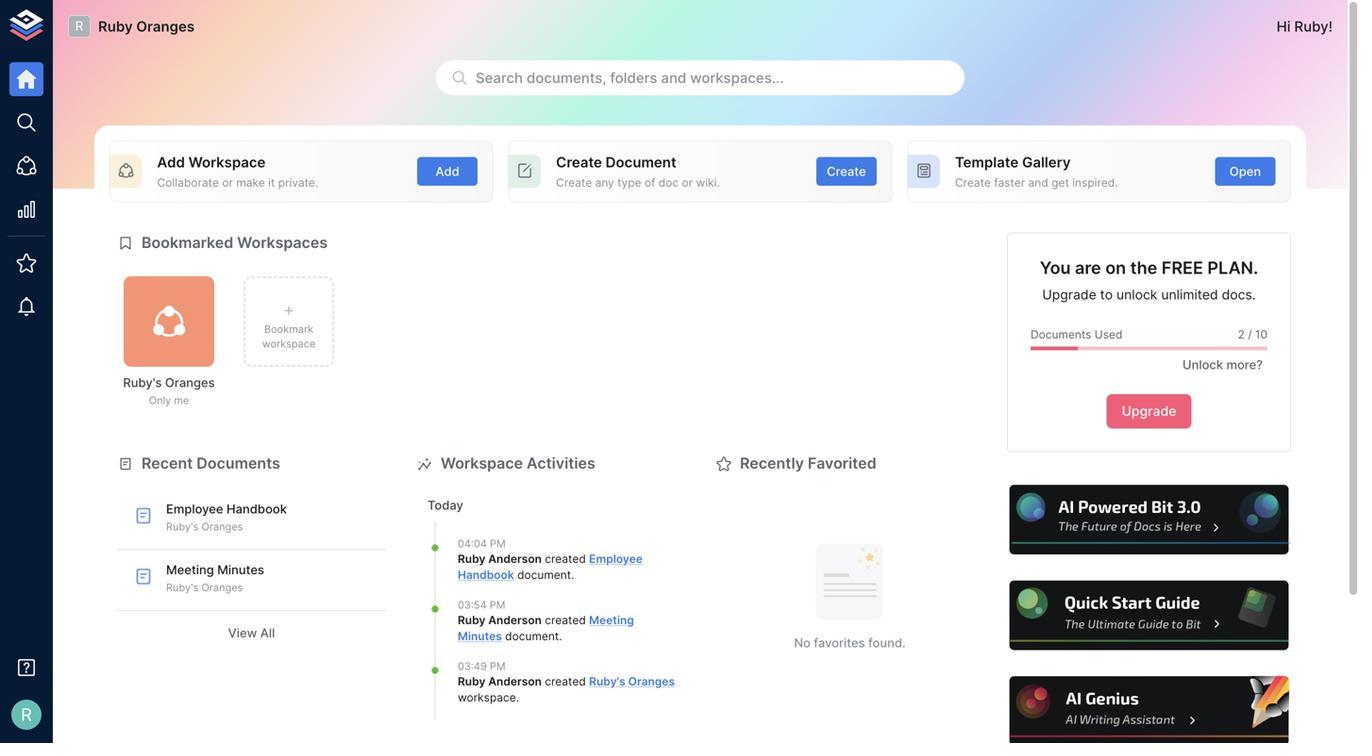 Task type: describe. For each thing, give the bounding box(es) containing it.
bookmark
[[264, 323, 313, 336]]

created inside 03:49 pm ruby anderson created ruby's oranges workspace .
[[545, 676, 586, 689]]

unlock more?
[[1183, 358, 1263, 372]]

anderson for handbook
[[488, 553, 542, 566]]

view all button
[[117, 619, 386, 648]]

ruby oranges
[[98, 18, 195, 35]]

plan.
[[1208, 258, 1259, 279]]

bookmark workspace
[[262, 323, 316, 350]]

0 vertical spatial r
[[75, 18, 83, 34]]

employee handbook link
[[458, 553, 643, 582]]

03:49 pm ruby anderson created ruby's oranges workspace .
[[458, 661, 675, 705]]

03:54
[[458, 600, 487, 612]]

ruby anderson created for handbook
[[458, 553, 589, 566]]

. for meeting
[[559, 630, 562, 644]]

to
[[1100, 287, 1113, 303]]

recently
[[740, 455, 804, 473]]

on
[[1106, 258, 1126, 279]]

ruby's inside 03:49 pm ruby anderson created ruby's oranges workspace .
[[589, 676, 626, 689]]

meeting minutes link
[[458, 614, 634, 644]]

type
[[618, 176, 641, 190]]

created for employee
[[545, 553, 586, 566]]

oranges inside ruby's oranges only me
[[165, 376, 215, 390]]

no favorites found.
[[794, 636, 906, 651]]

create button
[[816, 157, 877, 186]]

no
[[794, 636, 811, 651]]

1 help image from the top
[[1007, 483, 1291, 558]]

03:49
[[458, 661, 487, 673]]

used
[[1095, 328, 1123, 342]]

only
[[149, 395, 171, 407]]

documents used
[[1031, 328, 1123, 342]]

you are on the free plan. upgrade to unlock unlimited docs.
[[1040, 258, 1259, 303]]

make
[[236, 176, 265, 190]]

employee handbook ruby's oranges
[[166, 502, 287, 534]]

add button
[[417, 157, 478, 186]]

create document create any type of doc or wiki.
[[556, 154, 720, 190]]

r button
[[6, 695, 47, 736]]

view all
[[228, 626, 275, 641]]

upgrade inside button
[[1122, 404, 1177, 420]]

!
[[1329, 18, 1333, 35]]

ruby's oranges only me
[[123, 376, 215, 407]]

add workspace collaborate or make it private.
[[157, 154, 318, 190]]

bookmarked
[[142, 234, 233, 252]]

it
[[268, 176, 275, 190]]

unlock
[[1117, 287, 1158, 303]]

oranges inside "meeting minutes ruby's oranges"
[[201, 582, 243, 594]]

upgrade inside you are on the free plan. upgrade to unlock unlimited docs.
[[1043, 287, 1097, 303]]

add for add
[[436, 164, 460, 179]]

ruby's oranges link
[[589, 676, 675, 689]]

and inside template gallery create faster and get inspired.
[[1029, 176, 1049, 190]]

bookmark workspace button
[[244, 277, 334, 367]]

folders
[[610, 69, 657, 86]]

template gallery create faster and get inspired.
[[955, 154, 1118, 190]]

search
[[476, 69, 523, 86]]

ruby's inside ruby's oranges only me
[[123, 376, 162, 390]]

of
[[645, 176, 656, 190]]

favorited
[[808, 455, 877, 473]]

1 vertical spatial documents
[[197, 455, 280, 473]]

workspace inside 03:49 pm ruby anderson created ruby's oranges workspace .
[[458, 691, 516, 705]]

recently favorited
[[740, 455, 877, 473]]

pm for handbook
[[490, 538, 506, 551]]

activities
[[527, 455, 595, 473]]

unlock more? button
[[1172, 351, 1268, 380]]

anderson for minutes
[[488, 614, 542, 628]]

document
[[606, 154, 677, 171]]

workspaces
[[237, 234, 328, 252]]

employee for employee handbook
[[589, 553, 643, 566]]

meeting minutes ruby's oranges
[[166, 563, 264, 594]]

free
[[1162, 258, 1204, 279]]

1 vertical spatial workspace
[[441, 455, 523, 473]]

03:54 pm
[[458, 600, 506, 612]]

search documents, folders and workspaces... button
[[436, 60, 965, 95]]

2
[[1238, 328, 1245, 342]]

view
[[228, 626, 257, 641]]

. for employee
[[571, 569, 574, 582]]

hi
[[1277, 18, 1291, 35]]

workspace inside button
[[262, 338, 316, 350]]

handbook for employee handbook
[[458, 569, 514, 582]]

hi ruby !
[[1277, 18, 1333, 35]]

oranges inside 03:49 pm ruby anderson created ruby's oranges workspace .
[[628, 676, 675, 689]]

unlock
[[1183, 358, 1224, 372]]

upgrade button
[[1107, 395, 1192, 429]]

all
[[260, 626, 275, 641]]

ruby anderson created for minutes
[[458, 614, 589, 628]]

meeting for meeting minutes
[[589, 614, 634, 628]]

04:04
[[458, 538, 487, 551]]

inspired.
[[1073, 176, 1118, 190]]

today
[[428, 498, 463, 513]]



Task type: vqa. For each thing, say whether or not it's contained in the screenshot.


Task type: locate. For each thing, give the bounding box(es) containing it.
0 vertical spatial workspace
[[262, 338, 316, 350]]

document .
[[514, 569, 574, 582], [502, 630, 562, 644]]

ruby
[[98, 18, 133, 35], [1295, 18, 1329, 35], [458, 553, 486, 566], [458, 614, 486, 628], [458, 676, 486, 689]]

0 vertical spatial workspace
[[189, 154, 266, 171]]

pm inside 03:49 pm ruby anderson created ruby's oranges workspace .
[[490, 661, 506, 673]]

1 horizontal spatial documents
[[1031, 328, 1092, 342]]

document . up meeting minutes link
[[514, 569, 574, 582]]

workspace
[[262, 338, 316, 350], [458, 691, 516, 705]]

2 or from the left
[[682, 176, 693, 190]]

anderson down 04:04 pm
[[488, 553, 542, 566]]

0 vertical spatial ruby anderson created
[[458, 553, 589, 566]]

1 anderson from the top
[[488, 553, 542, 566]]

add inside add workspace collaborate or make it private.
[[157, 154, 185, 171]]

oranges inside employee handbook ruby's oranges
[[201, 521, 243, 534]]

or
[[222, 176, 233, 190], [682, 176, 693, 190]]

are
[[1075, 258, 1101, 279]]

favorites
[[814, 636, 865, 651]]

created down employee handbook link
[[545, 614, 586, 628]]

anderson down 03:54 pm
[[488, 614, 542, 628]]

2 / 10
[[1238, 328, 1268, 342]]

1 horizontal spatial and
[[1029, 176, 1049, 190]]

2 vertical spatial created
[[545, 676, 586, 689]]

document for minutes
[[505, 630, 559, 644]]

1 vertical spatial document
[[505, 630, 559, 644]]

or inside the create document create any type of doc or wiki.
[[682, 176, 693, 190]]

and
[[661, 69, 687, 86], [1029, 176, 1049, 190]]

1 vertical spatial help image
[[1007, 579, 1291, 654]]

upgrade
[[1043, 287, 1097, 303], [1122, 404, 1177, 420]]

meeting inside "meeting minutes ruby's oranges"
[[166, 563, 214, 578]]

1 vertical spatial employee
[[589, 553, 643, 566]]

handbook inside employee handbook
[[458, 569, 514, 582]]

recent
[[142, 455, 193, 473]]

0 horizontal spatial add
[[157, 154, 185, 171]]

found.
[[869, 636, 906, 651]]

workspace activities
[[441, 455, 595, 473]]

1 horizontal spatial employee
[[589, 553, 643, 566]]

ruby's up "meeting minutes ruby's oranges"
[[166, 521, 199, 534]]

docs.
[[1222, 287, 1256, 303]]

workspace down 03:49
[[458, 691, 516, 705]]

0 vertical spatial upgrade
[[1043, 287, 1097, 303]]

workspace up make
[[189, 154, 266, 171]]

0 horizontal spatial .
[[516, 691, 519, 705]]

gallery
[[1022, 154, 1071, 171]]

10
[[1256, 328, 1268, 342]]

wiki.
[[696, 176, 720, 190]]

document . for minutes
[[502, 630, 562, 644]]

or left make
[[222, 176, 233, 190]]

workspace
[[189, 154, 266, 171], [441, 455, 523, 473]]

1 vertical spatial .
[[559, 630, 562, 644]]

1 vertical spatial workspace
[[458, 691, 516, 705]]

documents up employee handbook ruby's oranges
[[197, 455, 280, 473]]

3 anderson from the top
[[488, 676, 542, 689]]

open button
[[1215, 157, 1276, 186]]

anderson down the meeting minutes
[[488, 676, 542, 689]]

1 vertical spatial handbook
[[458, 569, 514, 582]]

pm for minutes
[[490, 600, 506, 612]]

meeting up ruby's oranges link
[[589, 614, 634, 628]]

. down meeting minutes link
[[516, 691, 519, 705]]

ruby's up 'only'
[[123, 376, 162, 390]]

2 anderson from the top
[[488, 614, 542, 628]]

handbook down recent documents
[[227, 502, 287, 517]]

private.
[[278, 176, 318, 190]]

0 horizontal spatial workspace
[[189, 154, 266, 171]]

1 horizontal spatial r
[[75, 18, 83, 34]]

0 horizontal spatial minutes
[[217, 563, 264, 578]]

employee inside employee handbook
[[589, 553, 643, 566]]

2 vertical spatial pm
[[490, 661, 506, 673]]

any
[[595, 176, 614, 190]]

1 vertical spatial and
[[1029, 176, 1049, 190]]

/
[[1248, 328, 1252, 342]]

open
[[1230, 164, 1261, 179]]

employee handbook
[[458, 553, 643, 582]]

created for meeting
[[545, 614, 586, 628]]

0 vertical spatial handbook
[[227, 502, 287, 517]]

2 vertical spatial .
[[516, 691, 519, 705]]

workspace inside add workspace collaborate or make it private.
[[189, 154, 266, 171]]

. up meeting minutes link
[[571, 569, 574, 582]]

minutes down employee handbook ruby's oranges
[[217, 563, 264, 578]]

0 horizontal spatial or
[[222, 176, 233, 190]]

document . for handbook
[[514, 569, 574, 582]]

minutes down 03:54 pm
[[458, 630, 502, 644]]

0 horizontal spatial employee
[[166, 502, 223, 517]]

ruby's inside employee handbook ruby's oranges
[[166, 521, 199, 534]]

0 vertical spatial anderson
[[488, 553, 542, 566]]

doc
[[659, 176, 679, 190]]

ruby anderson created down 04:04 pm
[[458, 553, 589, 566]]

minutes
[[217, 563, 264, 578], [458, 630, 502, 644]]

employee inside employee handbook ruby's oranges
[[166, 502, 223, 517]]

0 horizontal spatial workspace
[[262, 338, 316, 350]]

1 vertical spatial created
[[545, 614, 586, 628]]

0 vertical spatial help image
[[1007, 483, 1291, 558]]

1 horizontal spatial or
[[682, 176, 693, 190]]

more?
[[1227, 358, 1263, 372]]

ruby's down meeting minutes link
[[589, 676, 626, 689]]

1 horizontal spatial minutes
[[458, 630, 502, 644]]

anderson inside 03:49 pm ruby anderson created ruby's oranges workspace .
[[488, 676, 542, 689]]

minutes inside the meeting minutes
[[458, 630, 502, 644]]

0 vertical spatial meeting
[[166, 563, 214, 578]]

. up 03:49 pm ruby anderson created ruby's oranges workspace .
[[559, 630, 562, 644]]

2 vertical spatial help image
[[1007, 674, 1291, 744]]

meeting minutes
[[458, 614, 634, 644]]

2 created from the top
[[545, 614, 586, 628]]

0 horizontal spatial upgrade
[[1043, 287, 1097, 303]]

1 ruby anderson created from the top
[[458, 553, 589, 566]]

1 created from the top
[[545, 553, 586, 566]]

or inside add workspace collaborate or make it private.
[[222, 176, 233, 190]]

pm right 03:54
[[490, 600, 506, 612]]

ruby's up view all button
[[166, 582, 199, 594]]

workspace up the today
[[441, 455, 523, 473]]

2 vertical spatial anderson
[[488, 676, 542, 689]]

the
[[1131, 258, 1158, 279]]

workspaces...
[[690, 69, 784, 86]]

document . up 03:49 pm ruby anderson created ruby's oranges workspace .
[[502, 630, 562, 644]]

2 help image from the top
[[1007, 579, 1291, 654]]

unlimited
[[1161, 287, 1218, 303]]

1 horizontal spatial .
[[559, 630, 562, 644]]

add
[[157, 154, 185, 171], [436, 164, 460, 179]]

and down gallery on the right top of page
[[1029, 176, 1049, 190]]

0 vertical spatial and
[[661, 69, 687, 86]]

handbook for employee handbook ruby's oranges
[[227, 502, 287, 517]]

created down meeting minutes link
[[545, 676, 586, 689]]

0 horizontal spatial meeting
[[166, 563, 214, 578]]

1 vertical spatial minutes
[[458, 630, 502, 644]]

handbook up 03:54 pm
[[458, 569, 514, 582]]

0 vertical spatial .
[[571, 569, 574, 582]]

workspace down the bookmark
[[262, 338, 316, 350]]

pm right 04:04
[[490, 538, 506, 551]]

0 vertical spatial pm
[[490, 538, 506, 551]]

search documents, folders and workspaces...
[[476, 69, 784, 86]]

meeting inside the meeting minutes
[[589, 614, 634, 628]]

faster
[[994, 176, 1025, 190]]

documents,
[[527, 69, 607, 86]]

04:04 pm
[[458, 538, 506, 551]]

template
[[955, 154, 1019, 171]]

get
[[1052, 176, 1069, 190]]

0 horizontal spatial documents
[[197, 455, 280, 473]]

1 vertical spatial document .
[[502, 630, 562, 644]]

.
[[571, 569, 574, 582], [559, 630, 562, 644], [516, 691, 519, 705]]

r
[[75, 18, 83, 34], [21, 705, 32, 726]]

3 help image from the top
[[1007, 674, 1291, 744]]

bookmarked workspaces
[[142, 234, 328, 252]]

1 vertical spatial meeting
[[589, 614, 634, 628]]

or right doc
[[682, 176, 693, 190]]

oranges
[[136, 18, 195, 35], [165, 376, 215, 390], [201, 521, 243, 534], [201, 582, 243, 594], [628, 676, 675, 689]]

document up meeting minutes link
[[517, 569, 571, 582]]

upgrade down 'you'
[[1043, 287, 1097, 303]]

1 horizontal spatial upgrade
[[1122, 404, 1177, 420]]

1 horizontal spatial handbook
[[458, 569, 514, 582]]

0 vertical spatial employee
[[166, 502, 223, 517]]

1 vertical spatial r
[[21, 705, 32, 726]]

1 vertical spatial ruby anderson created
[[458, 614, 589, 628]]

recent documents
[[142, 455, 280, 473]]

ruby anderson created down 03:54 pm
[[458, 614, 589, 628]]

1 pm from the top
[[490, 538, 506, 551]]

documents left used
[[1031, 328, 1092, 342]]

0 vertical spatial documents
[[1031, 328, 1092, 342]]

1 horizontal spatial workspace
[[441, 455, 523, 473]]

1 vertical spatial pm
[[490, 600, 506, 612]]

0 vertical spatial created
[[545, 553, 586, 566]]

upgrade down 'unlock more?' button
[[1122, 404, 1177, 420]]

0 vertical spatial minutes
[[217, 563, 264, 578]]

0 vertical spatial document .
[[514, 569, 574, 582]]

and inside button
[[661, 69, 687, 86]]

2 horizontal spatial .
[[571, 569, 574, 582]]

create inside template gallery create faster and get inspired.
[[955, 176, 991, 190]]

0 vertical spatial document
[[517, 569, 571, 582]]

handbook inside employee handbook ruby's oranges
[[227, 502, 287, 517]]

0 horizontal spatial r
[[21, 705, 32, 726]]

1 vertical spatial upgrade
[[1122, 404, 1177, 420]]

ruby anderson created
[[458, 553, 589, 566], [458, 614, 589, 628]]

progress bar
[[841, 347, 1268, 351]]

documents
[[1031, 328, 1092, 342], [197, 455, 280, 473]]

document
[[517, 569, 571, 582], [505, 630, 559, 644]]

document up 03:49 pm ruby anderson created ruby's oranges workspace .
[[505, 630, 559, 644]]

1 horizontal spatial add
[[436, 164, 460, 179]]

minutes inside "meeting minutes ruby's oranges"
[[217, 563, 264, 578]]

ruby inside 03:49 pm ruby anderson created ruby's oranges workspace .
[[458, 676, 486, 689]]

meeting down employee handbook ruby's oranges
[[166, 563, 214, 578]]

create
[[556, 154, 602, 171], [827, 164, 866, 179], [556, 176, 592, 190], [955, 176, 991, 190]]

help image
[[1007, 483, 1291, 558], [1007, 579, 1291, 654], [1007, 674, 1291, 744]]

r inside button
[[21, 705, 32, 726]]

pm right 03:49
[[490, 661, 506, 673]]

create inside button
[[827, 164, 866, 179]]

meeting for meeting minutes ruby's oranges
[[166, 563, 214, 578]]

document for handbook
[[517, 569, 571, 582]]

ruby's inside "meeting minutes ruby's oranges"
[[166, 582, 199, 594]]

3 created from the top
[[545, 676, 586, 689]]

2 pm from the top
[[490, 600, 506, 612]]

add inside button
[[436, 164, 460, 179]]

add for add workspace collaborate or make it private.
[[157, 154, 185, 171]]

you
[[1040, 258, 1071, 279]]

0 horizontal spatial and
[[661, 69, 687, 86]]

minutes for meeting minutes
[[458, 630, 502, 644]]

1 horizontal spatial meeting
[[589, 614, 634, 628]]

created up the meeting minutes
[[545, 553, 586, 566]]

1 vertical spatial anderson
[[488, 614, 542, 628]]

1 or from the left
[[222, 176, 233, 190]]

employee for employee handbook ruby's oranges
[[166, 502, 223, 517]]

and right 'folders'
[[661, 69, 687, 86]]

me
[[174, 395, 189, 407]]

minutes for meeting minutes ruby's oranges
[[217, 563, 264, 578]]

2 ruby anderson created from the top
[[458, 614, 589, 628]]

. inside 03:49 pm ruby anderson created ruby's oranges workspace .
[[516, 691, 519, 705]]

handbook
[[227, 502, 287, 517], [458, 569, 514, 582]]

0 horizontal spatial handbook
[[227, 502, 287, 517]]

3 pm from the top
[[490, 661, 506, 673]]

created
[[545, 553, 586, 566], [545, 614, 586, 628], [545, 676, 586, 689]]

employee
[[166, 502, 223, 517], [589, 553, 643, 566]]

1 horizontal spatial workspace
[[458, 691, 516, 705]]

collaborate
[[157, 176, 219, 190]]



